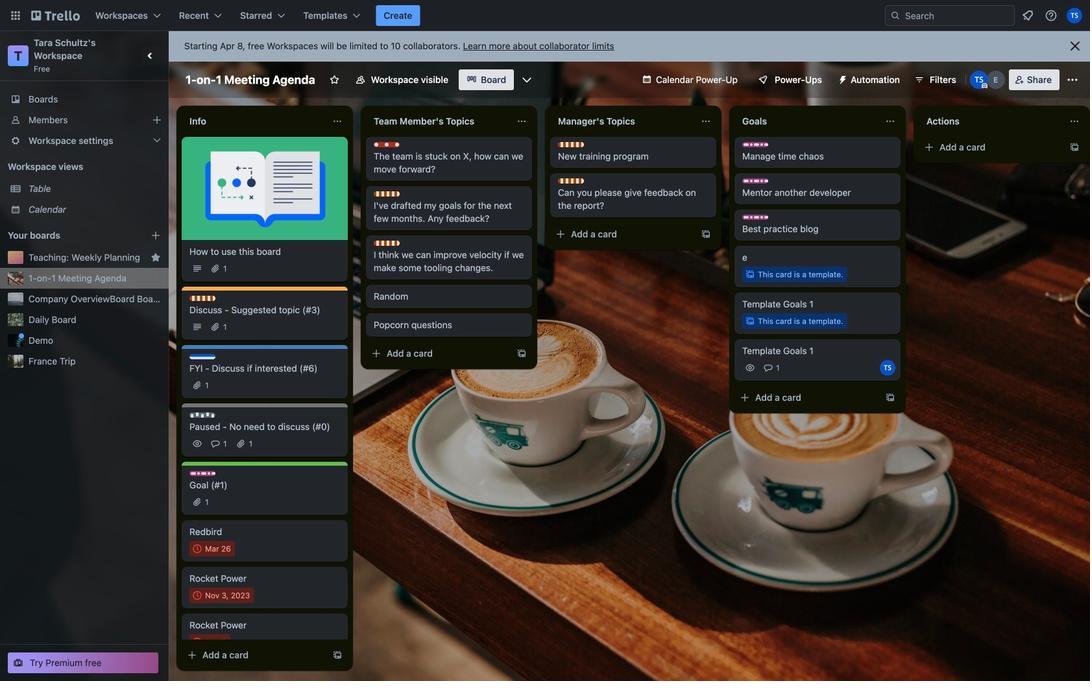 Task type: describe. For each thing, give the bounding box(es) containing it.
star or unstar board image
[[330, 75, 340, 85]]

your boards with 6 items element
[[8, 228, 131, 244]]

this member is an admin of this board. image
[[982, 83, 988, 89]]

ethanhunt1 (ethanhunt117) image
[[988, 71, 1006, 89]]

search image
[[891, 10, 901, 21]]

customize views image
[[521, 73, 534, 86]]

color: red, title: "blocker" element
[[374, 142, 400, 147]]



Task type: vqa. For each thing, say whether or not it's contained in the screenshot.
greg robinson (gregrobinson96) IMAGE
no



Task type: locate. For each thing, give the bounding box(es) containing it.
tara schultz (taraschultz7) image
[[971, 71, 989, 89]]

1 horizontal spatial create from template… image
[[701, 229, 712, 240]]

2 vertical spatial create from template… image
[[886, 393, 896, 403]]

None text field
[[182, 111, 327, 132], [366, 111, 512, 132], [182, 111, 327, 132], [366, 111, 512, 132]]

add board image
[[151, 231, 161, 241]]

0 horizontal spatial tara schultz (taraschultz7) image
[[881, 360, 896, 376]]

0 vertical spatial tara schultz (taraschultz7) image
[[1068, 8, 1083, 23]]

Search field
[[886, 5, 1016, 26]]

color: blue, title: "fyi" element
[[190, 355, 216, 360]]

back to home image
[[31, 5, 80, 26]]

None checkbox
[[190, 588, 254, 604]]

color: orange, title: "discuss" element
[[558, 142, 584, 147], [558, 179, 584, 184], [374, 192, 400, 197], [374, 241, 400, 246], [190, 296, 216, 301]]

Board name text field
[[179, 69, 322, 90]]

0 notifications image
[[1021, 8, 1036, 23]]

primary element
[[0, 0, 1091, 31]]

open information menu image
[[1045, 9, 1058, 22]]

1 vertical spatial create from template… image
[[332, 651, 343, 661]]

sm image
[[833, 69, 851, 88]]

create from template… image
[[701, 229, 712, 240], [517, 349, 527, 359], [886, 393, 896, 403]]

1 vertical spatial tara schultz (taraschultz7) image
[[881, 360, 896, 376]]

workspace navigation collapse icon image
[[142, 47, 160, 65]]

2 horizontal spatial create from template… image
[[886, 393, 896, 403]]

0 horizontal spatial create from template… image
[[517, 349, 527, 359]]

1 horizontal spatial tara schultz (taraschultz7) image
[[1068, 8, 1083, 23]]

create from template… image
[[1070, 142, 1081, 153], [332, 651, 343, 661]]

1 vertical spatial create from template… image
[[517, 349, 527, 359]]

color: black, title: "paused" element
[[190, 413, 216, 418]]

0 vertical spatial create from template… image
[[1070, 142, 1081, 153]]

0 vertical spatial create from template… image
[[701, 229, 712, 240]]

tara schultz (taraschultz7) image
[[1068, 8, 1083, 23], [881, 360, 896, 376]]

0 horizontal spatial create from template… image
[[332, 651, 343, 661]]

color: pink, title: "goal" element
[[743, 142, 769, 147], [743, 179, 769, 184], [743, 215, 769, 220], [190, 471, 216, 477]]

None text field
[[551, 111, 696, 132], [735, 111, 881, 132], [919, 111, 1065, 132], [551, 111, 696, 132], [735, 111, 881, 132], [919, 111, 1065, 132]]

show menu image
[[1067, 73, 1080, 86]]

None checkbox
[[190, 542, 235, 557], [190, 635, 230, 651], [190, 542, 235, 557], [190, 635, 230, 651]]

starred icon image
[[151, 253, 161, 263]]

1 horizontal spatial create from template… image
[[1070, 142, 1081, 153]]



